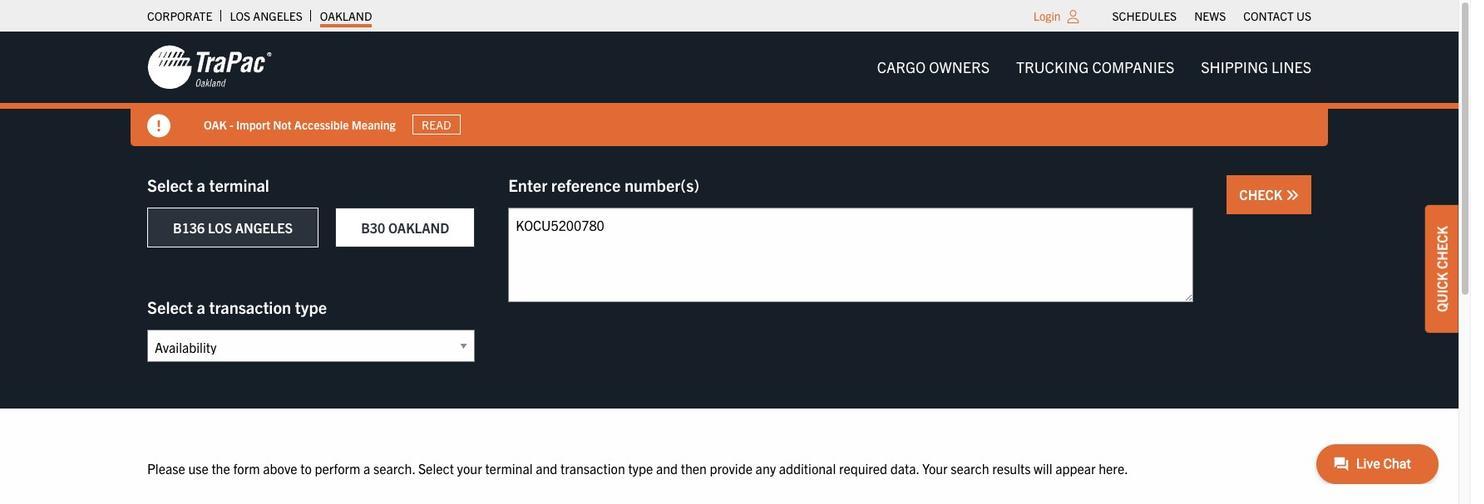 Task type: describe. For each thing, give the bounding box(es) containing it.
news link
[[1195, 4, 1226, 27]]

cargo owners link
[[864, 51, 1003, 84]]

contact us link
[[1244, 4, 1312, 27]]

companies
[[1093, 57, 1175, 77]]

your
[[923, 461, 948, 477]]

check inside button
[[1240, 186, 1286, 203]]

quick
[[1434, 272, 1451, 312]]

trucking companies
[[1017, 57, 1175, 77]]

required
[[839, 461, 888, 477]]

import
[[236, 117, 270, 132]]

1 horizontal spatial oakland
[[388, 220, 449, 236]]

2 and from the left
[[656, 461, 678, 477]]

results
[[993, 461, 1031, 477]]

data.
[[891, 461, 920, 477]]

then
[[681, 461, 707, 477]]

1 vertical spatial check
[[1434, 226, 1451, 269]]

trucking
[[1017, 57, 1089, 77]]

owners
[[929, 57, 990, 77]]

select a transaction type
[[147, 297, 327, 318]]

quick check link
[[1426, 205, 1459, 333]]

a for terminal
[[197, 175, 205, 195]]

us
[[1297, 8, 1312, 23]]

1 horizontal spatial terminal
[[485, 461, 533, 477]]

quick check
[[1434, 226, 1451, 312]]

light image
[[1068, 10, 1079, 23]]

select for select a terminal
[[147, 175, 193, 195]]

your
[[457, 461, 482, 477]]

oak
[[204, 117, 227, 132]]

login link
[[1034, 8, 1061, 23]]

check button
[[1227, 176, 1312, 215]]

0 horizontal spatial oakland
[[320, 8, 372, 23]]

b30
[[361, 220, 385, 236]]

0 vertical spatial transaction
[[209, 297, 291, 318]]

oak - import not accessible meaning
[[204, 117, 396, 132]]

banner containing cargo owners
[[0, 32, 1472, 146]]

1 horizontal spatial transaction
[[561, 461, 625, 477]]

additional
[[779, 461, 836, 477]]

contact us
[[1244, 8, 1312, 23]]

read
[[422, 117, 451, 132]]

use
[[188, 461, 209, 477]]

read link
[[412, 115, 461, 135]]

-
[[230, 117, 233, 132]]

0 vertical spatial terminal
[[209, 175, 269, 195]]

news
[[1195, 8, 1226, 23]]

shipping lines link
[[1188, 51, 1325, 84]]

not
[[273, 117, 292, 132]]

select a terminal
[[147, 175, 269, 195]]

meaning
[[352, 117, 396, 132]]

oakland image
[[147, 44, 272, 91]]

lines
[[1272, 57, 1312, 77]]



Task type: vqa. For each thing, say whether or not it's contained in the screenshot.
2nd and from the left
yes



Task type: locate. For each thing, give the bounding box(es) containing it.
1 vertical spatial select
[[147, 297, 193, 318]]

corporate
[[147, 8, 212, 23]]

1 vertical spatial solid image
[[1286, 189, 1299, 202]]

los angeles link
[[230, 4, 303, 27]]

0 horizontal spatial solid image
[[147, 115, 171, 138]]

0 vertical spatial menu bar
[[1104, 4, 1321, 27]]

1 vertical spatial transaction
[[561, 461, 625, 477]]

1 vertical spatial oakland
[[388, 220, 449, 236]]

angeles
[[253, 8, 303, 23], [235, 220, 293, 236]]

search.
[[374, 461, 415, 477]]

1 horizontal spatial type
[[628, 461, 653, 477]]

angeles down select a terminal on the top of the page
[[235, 220, 293, 236]]

select for select a transaction type
[[147, 297, 193, 318]]

contact
[[1244, 8, 1294, 23]]

terminal right the your
[[485, 461, 533, 477]]

solid image
[[147, 115, 171, 138], [1286, 189, 1299, 202]]

trucking companies link
[[1003, 51, 1188, 84]]

appear
[[1056, 461, 1096, 477]]

los inside los angeles link
[[230, 8, 251, 23]]

any
[[756, 461, 776, 477]]

a
[[197, 175, 205, 195], [197, 297, 205, 318], [364, 461, 370, 477]]

cargo
[[877, 57, 926, 77]]

1 vertical spatial menu bar
[[864, 51, 1325, 84]]

transaction
[[209, 297, 291, 318], [561, 461, 625, 477]]

0 vertical spatial oakland
[[320, 8, 372, 23]]

menu bar containing schedules
[[1104, 4, 1321, 27]]

perform
[[315, 461, 361, 477]]

type
[[295, 297, 327, 318], [628, 461, 653, 477]]

oakland right b30
[[388, 220, 449, 236]]

schedules
[[1113, 8, 1177, 23]]

menu bar
[[1104, 4, 1321, 27], [864, 51, 1325, 84]]

please use the form above to perform a search. select your terminal and transaction type and then provide any additional required data. your search results will appear here.
[[147, 461, 1129, 477]]

please
[[147, 461, 185, 477]]

1 horizontal spatial solid image
[[1286, 189, 1299, 202]]

0 horizontal spatial transaction
[[209, 297, 291, 318]]

2 vertical spatial a
[[364, 461, 370, 477]]

menu bar up shipping
[[1104, 4, 1321, 27]]

los angeles
[[230, 8, 303, 23]]

accessible
[[294, 117, 349, 132]]

0 vertical spatial type
[[295, 297, 327, 318]]

select up b136
[[147, 175, 193, 195]]

and right the your
[[536, 461, 558, 477]]

here.
[[1099, 461, 1129, 477]]

reference
[[551, 175, 621, 195]]

terminal up b136 los angeles
[[209, 175, 269, 195]]

menu bar down light "image" at the right
[[864, 51, 1325, 84]]

1 and from the left
[[536, 461, 558, 477]]

1 vertical spatial los
[[208, 220, 232, 236]]

1 horizontal spatial and
[[656, 461, 678, 477]]

0 horizontal spatial type
[[295, 297, 327, 318]]

select left the your
[[418, 461, 454, 477]]

search
[[951, 461, 990, 477]]

0 horizontal spatial check
[[1240, 186, 1286, 203]]

1 vertical spatial a
[[197, 297, 205, 318]]

1 vertical spatial angeles
[[235, 220, 293, 236]]

above
[[263, 461, 297, 477]]

schedules link
[[1113, 4, 1177, 27]]

number(s)
[[625, 175, 700, 195]]

oakland
[[320, 8, 372, 23], [388, 220, 449, 236]]

login
[[1034, 8, 1061, 23]]

and
[[536, 461, 558, 477], [656, 461, 678, 477]]

0 vertical spatial los
[[230, 8, 251, 23]]

b136
[[173, 220, 205, 236]]

cargo owners
[[877, 57, 990, 77]]

Enter reference number(s) text field
[[508, 208, 1194, 303]]

0 vertical spatial check
[[1240, 186, 1286, 203]]

b30 oakland
[[361, 220, 449, 236]]

the
[[212, 461, 230, 477]]

a left search.
[[364, 461, 370, 477]]

los right b136
[[208, 220, 232, 236]]

shipping lines
[[1201, 57, 1312, 77]]

terminal
[[209, 175, 269, 195], [485, 461, 533, 477]]

will
[[1034, 461, 1053, 477]]

form
[[233, 461, 260, 477]]

0 vertical spatial angeles
[[253, 8, 303, 23]]

check
[[1240, 186, 1286, 203], [1434, 226, 1451, 269]]

to
[[300, 461, 312, 477]]

a up b136
[[197, 175, 205, 195]]

0 vertical spatial solid image
[[147, 115, 171, 138]]

oakland link
[[320, 4, 372, 27]]

shipping
[[1201, 57, 1268, 77]]

menu bar containing cargo owners
[[864, 51, 1325, 84]]

1 vertical spatial type
[[628, 461, 653, 477]]

select
[[147, 175, 193, 195], [147, 297, 193, 318], [418, 461, 454, 477]]

and left then
[[656, 461, 678, 477]]

oakland right 'los angeles'
[[320, 8, 372, 23]]

enter reference number(s)
[[508, 175, 700, 195]]

1 vertical spatial terminal
[[485, 461, 533, 477]]

0 horizontal spatial and
[[536, 461, 558, 477]]

solid image inside check button
[[1286, 189, 1299, 202]]

los up oakland image
[[230, 8, 251, 23]]

0 vertical spatial select
[[147, 175, 193, 195]]

enter
[[508, 175, 548, 195]]

corporate link
[[147, 4, 212, 27]]

los
[[230, 8, 251, 23], [208, 220, 232, 236]]

select down b136
[[147, 297, 193, 318]]

0 horizontal spatial terminal
[[209, 175, 269, 195]]

a for transaction
[[197, 297, 205, 318]]

2 vertical spatial select
[[418, 461, 454, 477]]

banner
[[0, 32, 1472, 146]]

b136 los angeles
[[173, 220, 293, 236]]

angeles left oakland link
[[253, 8, 303, 23]]

0 vertical spatial a
[[197, 175, 205, 195]]

1 horizontal spatial check
[[1434, 226, 1451, 269]]

provide
[[710, 461, 753, 477]]

a down b136
[[197, 297, 205, 318]]



